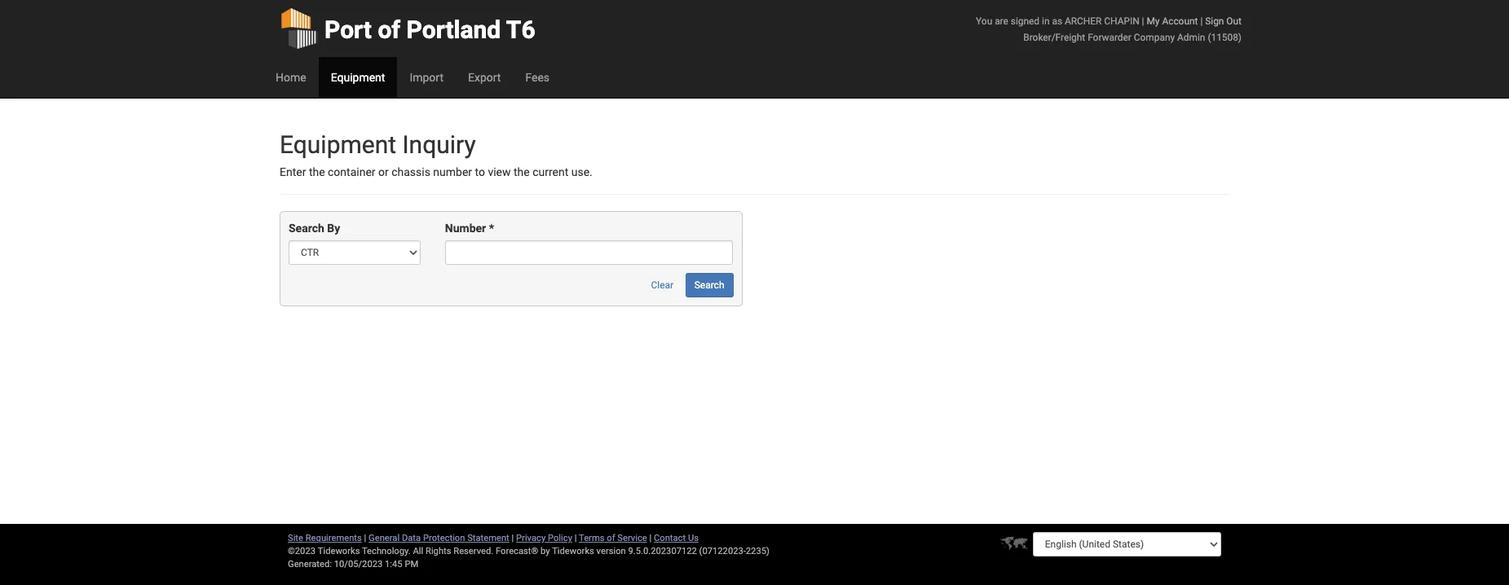 Task type: describe. For each thing, give the bounding box(es) containing it.
inquiry
[[402, 130, 476, 159]]

export
[[468, 71, 501, 84]]

you are signed in as archer chapin | my account | sign out broker/freight forwarder company admin (11508)
[[976, 15, 1242, 43]]

port
[[325, 15, 372, 44]]

admin
[[1178, 32, 1206, 43]]

technology.
[[362, 546, 411, 557]]

terms
[[579, 533, 605, 544]]

us
[[688, 533, 699, 544]]

clear
[[651, 280, 674, 291]]

equipment for equipment
[[331, 71, 385, 84]]

tideworks
[[552, 546, 594, 557]]

©2023 tideworks
[[288, 546, 360, 557]]

of inside site requirements | general data protection statement | privacy policy | terms of service | contact us ©2023 tideworks technology. all rights reserved. forecast® by tideworks version 9.5.0.202307122 (07122023-2235) generated: 10/05/2023 1:45 pm
[[607, 533, 615, 544]]

general data protection statement link
[[369, 533, 509, 544]]

data
[[402, 533, 421, 544]]

fees button
[[513, 57, 562, 98]]

forecast®
[[496, 546, 538, 557]]

| left my
[[1142, 15, 1144, 27]]

| up tideworks
[[575, 533, 577, 544]]

protection
[[423, 533, 465, 544]]

my account link
[[1147, 15, 1198, 27]]

search for search by
[[289, 222, 324, 235]]

search by
[[289, 222, 340, 235]]

version
[[597, 546, 626, 557]]

search button
[[685, 273, 733, 298]]

archer
[[1065, 15, 1102, 27]]

requirements
[[306, 533, 362, 544]]

pm
[[405, 559, 419, 570]]

sign out link
[[1205, 15, 1242, 27]]

generated:
[[288, 559, 332, 570]]

| up 9.5.0.202307122
[[649, 533, 652, 544]]

Number * text field
[[445, 241, 733, 265]]

use.
[[571, 166, 593, 179]]

home
[[276, 71, 306, 84]]

*
[[489, 222, 494, 235]]

10/05/2023
[[334, 559, 383, 570]]

number
[[445, 222, 486, 235]]

import
[[410, 71, 444, 84]]

to
[[475, 166, 485, 179]]

current
[[533, 166, 569, 179]]

import button
[[397, 57, 456, 98]]

by
[[541, 546, 550, 557]]

my
[[1147, 15, 1160, 27]]

equipment button
[[319, 57, 397, 98]]

equipment inquiry enter the container or chassis number to view the current use.
[[280, 130, 593, 179]]

out
[[1227, 15, 1242, 27]]

2235)
[[746, 546, 770, 557]]

| left sign at the right top
[[1201, 15, 1203, 27]]

clear button
[[642, 273, 683, 298]]

you
[[976, 15, 993, 27]]

reserved.
[[454, 546, 494, 557]]

number
[[433, 166, 472, 179]]



Task type: locate. For each thing, give the bounding box(es) containing it.
1 horizontal spatial search
[[694, 280, 724, 291]]

search
[[289, 222, 324, 235], [694, 280, 724, 291]]

0 vertical spatial of
[[378, 15, 400, 44]]

1 vertical spatial search
[[694, 280, 724, 291]]

account
[[1162, 15, 1198, 27]]

equipment inside popup button
[[331, 71, 385, 84]]

| up forecast®
[[512, 533, 514, 544]]

all
[[413, 546, 423, 557]]

or
[[378, 166, 389, 179]]

2 the from the left
[[514, 166, 530, 179]]

statement
[[467, 533, 509, 544]]

1 vertical spatial of
[[607, 533, 615, 544]]

1 horizontal spatial the
[[514, 166, 530, 179]]

|
[[1142, 15, 1144, 27], [1201, 15, 1203, 27], [364, 533, 366, 544], [512, 533, 514, 544], [575, 533, 577, 544], [649, 533, 652, 544]]

rights
[[426, 546, 451, 557]]

in
[[1042, 15, 1050, 27]]

chassis
[[392, 166, 430, 179]]

1 vertical spatial equipment
[[280, 130, 396, 159]]

policy
[[548, 533, 572, 544]]

site
[[288, 533, 303, 544]]

equipment for equipment inquiry enter the container or chassis number to view the current use.
[[280, 130, 396, 159]]

terms of service link
[[579, 533, 647, 544]]

| left general
[[364, 533, 366, 544]]

equipment up container on the top left
[[280, 130, 396, 159]]

by
[[327, 222, 340, 235]]

privacy policy link
[[516, 533, 572, 544]]

of inside port of portland t6 link
[[378, 15, 400, 44]]

9.5.0.202307122
[[628, 546, 697, 557]]

t6
[[506, 15, 535, 44]]

broker/freight
[[1024, 32, 1085, 43]]

chapin
[[1104, 15, 1140, 27]]

0 vertical spatial equipment
[[331, 71, 385, 84]]

privacy
[[516, 533, 546, 544]]

1 horizontal spatial of
[[607, 533, 615, 544]]

sign
[[1205, 15, 1224, 27]]

port of portland t6 link
[[280, 0, 535, 57]]

of
[[378, 15, 400, 44], [607, 533, 615, 544]]

1:45
[[385, 559, 403, 570]]

search right clear button
[[694, 280, 724, 291]]

container
[[328, 166, 376, 179]]

the right the enter
[[309, 166, 325, 179]]

search inside 'button'
[[694, 280, 724, 291]]

equipment inside equipment inquiry enter the container or chassis number to view the current use.
[[280, 130, 396, 159]]

equipment
[[331, 71, 385, 84], [280, 130, 396, 159]]

of up version on the bottom of the page
[[607, 533, 615, 544]]

site requirements link
[[288, 533, 362, 544]]

0 horizontal spatial the
[[309, 166, 325, 179]]

port of portland t6
[[325, 15, 535, 44]]

as
[[1052, 15, 1063, 27]]

home button
[[263, 57, 319, 98]]

of right port on the left of page
[[378, 15, 400, 44]]

site requirements | general data protection statement | privacy policy | terms of service | contact us ©2023 tideworks technology. all rights reserved. forecast® by tideworks version 9.5.0.202307122 (07122023-2235) generated: 10/05/2023 1:45 pm
[[288, 533, 770, 570]]

(07122023-
[[699, 546, 746, 557]]

0 vertical spatial search
[[289, 222, 324, 235]]

forwarder
[[1088, 32, 1132, 43]]

are
[[995, 15, 1009, 27]]

number *
[[445, 222, 494, 235]]

search for search
[[694, 280, 724, 291]]

signed
[[1011, 15, 1040, 27]]

view
[[488, 166, 511, 179]]

0 horizontal spatial of
[[378, 15, 400, 44]]

contact
[[654, 533, 686, 544]]

the right "view"
[[514, 166, 530, 179]]

0 horizontal spatial search
[[289, 222, 324, 235]]

search left by
[[289, 222, 324, 235]]

portland
[[407, 15, 501, 44]]

general
[[369, 533, 400, 544]]

fees
[[525, 71, 550, 84]]

service
[[618, 533, 647, 544]]

(11508)
[[1208, 32, 1242, 43]]

equipment down port on the left of page
[[331, 71, 385, 84]]

company
[[1134, 32, 1175, 43]]

the
[[309, 166, 325, 179], [514, 166, 530, 179]]

enter
[[280, 166, 306, 179]]

1 the from the left
[[309, 166, 325, 179]]

contact us link
[[654, 533, 699, 544]]

export button
[[456, 57, 513, 98]]



Task type: vqa. For each thing, say whether or not it's contained in the screenshot.
line
no



